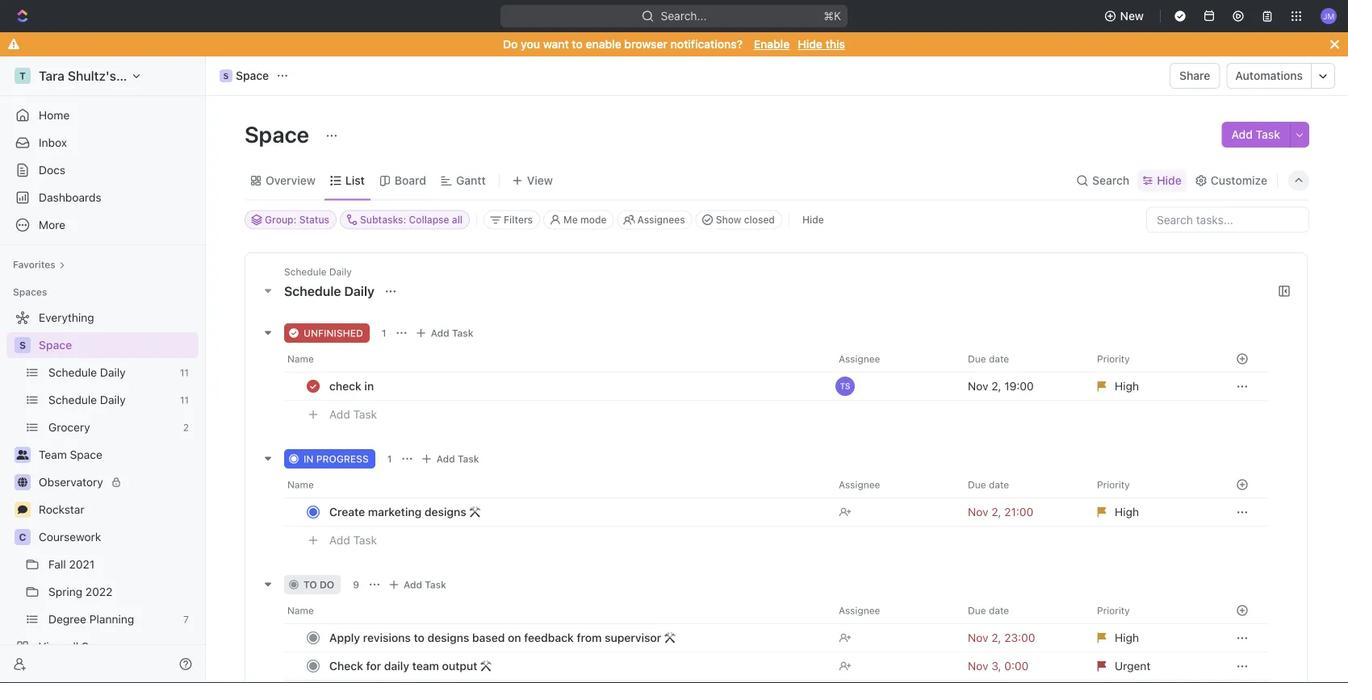Task type: describe. For each thing, give the bounding box(es) containing it.
view all spaces link
[[6, 635, 195, 660]]

do
[[503, 38, 518, 51]]

0 vertical spatial in
[[364, 379, 374, 393]]

schedule up unfinished
[[284, 283, 341, 299]]

daily down status
[[329, 266, 352, 277]]

2 horizontal spatial to
[[572, 38, 583, 51]]

due date button for do
[[958, 598, 1088, 624]]

assignee button for do
[[829, 598, 958, 624]]

0 horizontal spatial spaces
[[13, 287, 47, 298]]

overview
[[266, 174, 316, 187]]

inbox link
[[6, 130, 199, 156]]

more button
[[6, 212, 199, 238]]

2021
[[69, 558, 95, 572]]

coursework
[[39, 531, 101, 544]]

1 due from the top
[[968, 353, 986, 365]]

schedule down 'group: status'
[[284, 266, 327, 277]]

enable
[[754, 38, 790, 51]]

user group image
[[17, 451, 29, 460]]

degree planning link
[[48, 607, 177, 633]]

sidebar navigation
[[0, 57, 209, 684]]

team
[[412, 660, 439, 673]]

subtasks: collapse all
[[360, 214, 463, 226]]

0 vertical spatial hide
[[798, 38, 823, 51]]

list link
[[342, 170, 365, 192]]

s for s space
[[223, 71, 229, 80]]

filters button
[[484, 210, 540, 230]]

output
[[442, 660, 477, 673]]

me mode button
[[543, 210, 614, 230]]

fall 2021
[[48, 558, 95, 572]]

group:
[[265, 214, 297, 226]]

hide button
[[796, 210, 831, 230]]

view button
[[506, 170, 559, 192]]

priority for progress
[[1097, 479, 1130, 490]]

gantt link
[[453, 170, 486, 192]]

on
[[508, 631, 521, 645]]

create marketing designs ⚒️
[[329, 505, 481, 519]]

assignee for progress
[[839, 479, 880, 490]]

hide button
[[1138, 170, 1187, 192]]

comment image
[[18, 505, 27, 515]]

high button for apply revisions to designs based on feedback from supervisor ⚒️
[[1088, 624, 1217, 653]]

view for view all spaces
[[39, 641, 64, 654]]

⚒️ inside create marketing designs ⚒️ link
[[469, 505, 481, 519]]

1 assignee from the top
[[839, 353, 880, 365]]

2 schedule daily link from the top
[[48, 388, 173, 413]]

1 vertical spatial to
[[304, 579, 317, 591]]

due date for progress
[[968, 479, 1009, 490]]

due date for do
[[968, 605, 1009, 616]]

degree
[[48, 613, 86, 627]]

customize
[[1211, 174, 1268, 187]]

customize button
[[1190, 170, 1272, 192]]

spring 2022 link
[[48, 580, 195, 606]]

inbox
[[39, 136, 67, 149]]

favorites
[[13, 259, 56, 270]]

urgent button
[[1088, 652, 1217, 681]]

ts button
[[829, 372, 958, 401]]

search
[[1092, 174, 1130, 187]]

view button
[[506, 162, 559, 200]]

1 vertical spatial in
[[304, 453, 314, 465]]

spaces inside tree
[[82, 641, 120, 654]]

favorites button
[[6, 255, 72, 275]]

1 name from the top
[[287, 353, 314, 365]]

1 date from the top
[[989, 353, 1009, 365]]

planning
[[89, 613, 134, 627]]

subtasks:
[[360, 214, 406, 226]]

group: status
[[265, 214, 329, 226]]

board link
[[391, 170, 426, 192]]

workspace
[[120, 68, 186, 84]]

docs link
[[6, 157, 199, 183]]

collapse
[[409, 214, 449, 226]]

11 for second schedule daily link from the bottom of the the sidebar navigation
[[180, 367, 189, 379]]

check for daily team output ⚒️ link
[[325, 655, 826, 678]]

fall 2021 link
[[48, 552, 195, 578]]

1 schedule daily link from the top
[[48, 360, 173, 386]]

observatory
[[39, 476, 103, 489]]

high for apply revisions to designs based on feedback from supervisor ⚒️
[[1115, 631, 1139, 645]]

observatory link
[[39, 470, 195, 496]]

create marketing designs ⚒️ link
[[325, 501, 826, 524]]

show closed
[[716, 214, 775, 226]]

view for view
[[527, 174, 553, 187]]

1 high button from the top
[[1088, 372, 1217, 401]]

high for create marketing designs ⚒️
[[1115, 505, 1139, 519]]

list
[[345, 174, 365, 187]]

0 vertical spatial space, , element
[[220, 69, 233, 82]]

rockstar
[[39, 503, 84, 517]]

1 assignee button from the top
[[829, 346, 958, 372]]

enable
[[586, 38, 622, 51]]

assignee button for progress
[[829, 472, 958, 498]]

check in link
[[325, 375, 826, 398]]

1 due date from the top
[[968, 353, 1009, 365]]

hide inside button
[[802, 214, 824, 226]]

more
[[39, 218, 65, 232]]

show
[[716, 214, 742, 226]]

c
[[19, 532, 26, 543]]

priority button for do
[[1088, 598, 1217, 624]]

new
[[1120, 9, 1144, 23]]

0 vertical spatial all
[[452, 214, 463, 226]]

view all spaces
[[39, 641, 120, 654]]

name button for 1
[[284, 472, 829, 498]]

share button
[[1170, 63, 1220, 89]]

apply revisions to designs based on feedback from supervisor ⚒️
[[329, 631, 676, 645]]

all inside view all spaces link
[[67, 641, 79, 654]]

space link
[[39, 333, 195, 358]]

assignees button
[[617, 210, 693, 230]]

grocery link
[[48, 415, 177, 441]]

schedule up "grocery"
[[48, 394, 97, 407]]

board
[[395, 174, 426, 187]]

browser
[[624, 38, 668, 51]]

for
[[366, 660, 381, 673]]

apply revisions to designs based on feedback from supervisor ⚒️ link
[[325, 627, 826, 650]]

supervisor
[[605, 631, 661, 645]]

⚒️ inside check for daily team output ⚒️ 'link'
[[480, 660, 492, 673]]

coursework link
[[39, 525, 195, 551]]

due for progress
[[968, 479, 986, 490]]

docs
[[39, 164, 65, 177]]

tara
[[39, 68, 65, 84]]

mode
[[580, 214, 607, 226]]

from
[[577, 631, 602, 645]]

new button
[[1098, 3, 1154, 29]]

you
[[521, 38, 540, 51]]

revisions
[[363, 631, 411, 645]]

daily down space link
[[100, 366, 126, 379]]

name button for 9
[[284, 598, 829, 624]]

due date button for progress
[[958, 472, 1088, 498]]



Task type: vqa. For each thing, say whether or not it's contained in the screenshot.
first Assignee dropdown button from the bottom of the page
yes



Task type: locate. For each thing, give the bounding box(es) containing it.
3 priority button from the top
[[1088, 598, 1217, 624]]

1 vertical spatial assignee button
[[829, 472, 958, 498]]

view
[[527, 174, 553, 187], [39, 641, 64, 654]]

2 vertical spatial hide
[[802, 214, 824, 226]]

to right want
[[572, 38, 583, 51]]

2 vertical spatial ⚒️
[[480, 660, 492, 673]]

2 high button from the top
[[1088, 498, 1217, 527]]

1 horizontal spatial 1
[[387, 453, 392, 465]]

1 vertical spatial ⚒️
[[664, 631, 676, 645]]

add task button
[[1222, 122, 1290, 148], [411, 323, 480, 343], [322, 405, 384, 424], [417, 449, 486, 469], [322, 531, 384, 550], [384, 575, 453, 595]]

0 vertical spatial name button
[[284, 346, 829, 372]]

3 name button from the top
[[284, 598, 829, 624]]

fall
[[48, 558, 66, 572]]

1 vertical spatial due
[[968, 479, 986, 490]]

1 right unfinished
[[382, 327, 386, 339]]

1 horizontal spatial to
[[414, 631, 425, 645]]

view down the degree
[[39, 641, 64, 654]]

2 vertical spatial due
[[968, 605, 986, 616]]

tree
[[6, 305, 199, 684]]

1 vertical spatial space, , element
[[15, 337, 31, 354]]

name button up 'feedback'
[[284, 598, 829, 624]]

do you want to enable browser notifications? enable hide this
[[503, 38, 845, 51]]

name down to do
[[287, 605, 314, 616]]

0 vertical spatial view
[[527, 174, 553, 187]]

name down in progress at the left of the page
[[287, 479, 314, 490]]

date for progress
[[989, 479, 1009, 490]]

assignees
[[637, 214, 685, 226]]

to inside "link"
[[414, 631, 425, 645]]

1 vertical spatial designs
[[428, 631, 469, 645]]

progress
[[316, 453, 369, 465]]

2
[[183, 422, 189, 434]]

schedule
[[284, 266, 327, 277], [284, 283, 341, 299], [48, 366, 97, 379], [48, 394, 97, 407]]

name down unfinished
[[287, 353, 314, 365]]

dashboards link
[[6, 185, 199, 211]]

2 name from the top
[[287, 479, 314, 490]]

daily up grocery link at the left bottom of the page
[[100, 394, 126, 407]]

due for do
[[968, 605, 986, 616]]

schedule daily down space link
[[48, 366, 126, 379]]

spaces down favorites
[[13, 287, 47, 298]]

designs right marketing
[[425, 505, 466, 519]]

0 vertical spatial date
[[989, 353, 1009, 365]]

2 due date from the top
[[968, 479, 1009, 490]]

1 vertical spatial schedule daily link
[[48, 388, 173, 413]]

daily up unfinished
[[344, 283, 375, 299]]

1 vertical spatial spaces
[[82, 641, 120, 654]]

s inside s space
[[223, 71, 229, 80]]

tree inside the sidebar navigation
[[6, 305, 199, 684]]

1 vertical spatial 1
[[387, 453, 392, 465]]

1 vertical spatial priority button
[[1088, 472, 1217, 498]]

schedule daily up "grocery"
[[48, 394, 126, 407]]

2 due from the top
[[968, 479, 986, 490]]

space
[[236, 69, 269, 82], [245, 121, 314, 147], [39, 339, 72, 352], [70, 449, 102, 462]]

spring 2022
[[48, 586, 113, 599]]

daily
[[384, 660, 409, 673]]

hide inside dropdown button
[[1157, 174, 1182, 187]]

view inside view button
[[527, 174, 553, 187]]

to
[[572, 38, 583, 51], [304, 579, 317, 591], [414, 631, 425, 645]]

2 vertical spatial high button
[[1088, 624, 1217, 653]]

1 vertical spatial due date button
[[958, 472, 1088, 498]]

1 horizontal spatial s
[[223, 71, 229, 80]]

in right check
[[364, 379, 374, 393]]

2 vertical spatial to
[[414, 631, 425, 645]]

unfinished
[[304, 327, 363, 339]]

schedule daily link
[[48, 360, 173, 386], [48, 388, 173, 413]]

11 for 1st schedule daily link from the bottom
[[180, 395, 189, 406]]

designs up output
[[428, 631, 469, 645]]

0 vertical spatial to
[[572, 38, 583, 51]]

assignee
[[839, 353, 880, 365], [839, 479, 880, 490], [839, 605, 880, 616]]

name button up check in link at the bottom of the page
[[284, 346, 829, 372]]

0 horizontal spatial 1
[[382, 327, 386, 339]]

jm button
[[1316, 3, 1342, 29]]

to up the team
[[414, 631, 425, 645]]

0 vertical spatial due
[[968, 353, 986, 365]]

1 horizontal spatial in
[[364, 379, 374, 393]]

1 vertical spatial due date
[[968, 479, 1009, 490]]

2 11 from the top
[[180, 395, 189, 406]]

me mode
[[564, 214, 607, 226]]

task
[[1256, 128, 1281, 141], [452, 327, 474, 339], [353, 408, 377, 421], [458, 453, 479, 465], [353, 534, 377, 547], [425, 579, 446, 591]]

2 vertical spatial due date
[[968, 605, 1009, 616]]

high
[[1115, 379, 1139, 393], [1115, 505, 1139, 519], [1115, 631, 1139, 645]]

3 high from the top
[[1115, 631, 1139, 645]]

add task
[[1232, 128, 1281, 141], [431, 327, 474, 339], [329, 408, 377, 421], [436, 453, 479, 465], [329, 534, 377, 547], [404, 579, 446, 591]]

schedule daily
[[284, 266, 352, 277], [284, 283, 378, 299], [48, 366, 126, 379], [48, 394, 126, 407]]

2 vertical spatial priority
[[1097, 605, 1130, 616]]

3 high button from the top
[[1088, 624, 1217, 653]]

1 horizontal spatial spaces
[[82, 641, 120, 654]]

gantt
[[456, 174, 486, 187]]

1 vertical spatial high
[[1115, 505, 1139, 519]]

0 vertical spatial name
[[287, 353, 314, 365]]

check
[[329, 660, 363, 673]]

1 for in progress
[[387, 453, 392, 465]]

name button
[[284, 346, 829, 372], [284, 472, 829, 498], [284, 598, 829, 624]]

0 vertical spatial high button
[[1088, 372, 1217, 401]]

tree containing everything
[[6, 305, 199, 684]]

name button up create marketing designs ⚒️ link
[[284, 472, 829, 498]]

schedule daily link down space link
[[48, 360, 173, 386]]

me
[[564, 214, 578, 226]]

2 vertical spatial date
[[989, 605, 1009, 616]]

this
[[826, 38, 845, 51]]

Search tasks... text field
[[1147, 208, 1309, 232]]

schedule daily down status
[[284, 266, 352, 277]]

0 horizontal spatial view
[[39, 641, 64, 654]]

urgent
[[1115, 660, 1151, 673]]

2 high from the top
[[1115, 505, 1139, 519]]

3 priority from the top
[[1097, 605, 1130, 616]]

0 vertical spatial s
[[223, 71, 229, 80]]

2 vertical spatial assignee
[[839, 605, 880, 616]]

globe image
[[18, 478, 27, 488]]

date for do
[[989, 605, 1009, 616]]

0 horizontal spatial all
[[67, 641, 79, 654]]

0 vertical spatial priority button
[[1088, 346, 1217, 372]]

search...
[[661, 9, 707, 23]]

1 priority from the top
[[1097, 353, 1130, 365]]

2 assignee from the top
[[839, 479, 880, 490]]

1 vertical spatial high button
[[1088, 498, 1217, 527]]

1 due date button from the top
[[958, 346, 1088, 372]]

1 priority button from the top
[[1088, 346, 1217, 372]]

check
[[329, 379, 361, 393]]

1 horizontal spatial all
[[452, 214, 463, 226]]

status
[[299, 214, 329, 226]]

due
[[968, 353, 986, 365], [968, 479, 986, 490], [968, 605, 986, 616]]

everything
[[39, 311, 94, 325]]

1 11 from the top
[[180, 367, 189, 379]]

view up 'filters'
[[527, 174, 553, 187]]

ts
[[840, 382, 851, 391]]

create
[[329, 505, 365, 519]]

⚒️
[[469, 505, 481, 519], [664, 631, 676, 645], [480, 660, 492, 673]]

0 vertical spatial ⚒️
[[469, 505, 481, 519]]

⚒️ inside apply revisions to designs based on feedback from supervisor ⚒️ "link"
[[664, 631, 676, 645]]

schedule daily link up grocery link at the left bottom of the page
[[48, 388, 173, 413]]

1 for unfinished
[[382, 327, 386, 339]]

0 horizontal spatial to
[[304, 579, 317, 591]]

2 vertical spatial due date button
[[958, 598, 1088, 624]]

2 due date button from the top
[[958, 472, 1088, 498]]

⚒️ right marketing
[[469, 505, 481, 519]]

automations
[[1236, 69, 1303, 82]]

0 vertical spatial 1
[[382, 327, 386, 339]]

rockstar link
[[39, 497, 195, 523]]

⚒️ right supervisor
[[664, 631, 676, 645]]

0 vertical spatial schedule daily link
[[48, 360, 173, 386]]

0 vertical spatial assignee button
[[829, 346, 958, 372]]

2 vertical spatial priority button
[[1088, 598, 1217, 624]]

1 vertical spatial assignee
[[839, 479, 880, 490]]

apply
[[329, 631, 360, 645]]

overview link
[[262, 170, 316, 192]]

1 horizontal spatial space, , element
[[220, 69, 233, 82]]

0 vertical spatial 11
[[180, 367, 189, 379]]

name
[[287, 353, 314, 365], [287, 479, 314, 490], [287, 605, 314, 616]]

3 assignee button from the top
[[829, 598, 958, 624]]

1 vertical spatial name
[[287, 479, 314, 490]]

1 right progress on the left of the page
[[387, 453, 392, 465]]

2 vertical spatial assignee button
[[829, 598, 958, 624]]

notifications?
[[671, 38, 743, 51]]

1 vertical spatial 11
[[180, 395, 189, 406]]

grocery
[[48, 421, 90, 434]]

date
[[989, 353, 1009, 365], [989, 479, 1009, 490], [989, 605, 1009, 616]]

coursework, , element
[[15, 530, 31, 546]]

2 vertical spatial high
[[1115, 631, 1139, 645]]

spring
[[48, 586, 82, 599]]

2 date from the top
[[989, 479, 1009, 490]]

share
[[1180, 69, 1211, 82]]

priority button for progress
[[1088, 472, 1217, 498]]

1 vertical spatial date
[[989, 479, 1009, 490]]

priority for do
[[1097, 605, 1130, 616]]

all right "collapse" at the left
[[452, 214, 463, 226]]

s for s
[[19, 340, 26, 351]]

0 vertical spatial priority
[[1097, 353, 1130, 365]]

9
[[353, 579, 359, 591]]

1 vertical spatial all
[[67, 641, 79, 654]]

1 vertical spatial name button
[[284, 472, 829, 498]]

0 horizontal spatial s
[[19, 340, 26, 351]]

0 vertical spatial due date
[[968, 353, 1009, 365]]

1 vertical spatial s
[[19, 340, 26, 351]]

spaces down "degree planning"
[[82, 641, 120, 654]]

designs
[[425, 505, 466, 519], [428, 631, 469, 645]]

0 vertical spatial spaces
[[13, 287, 47, 298]]

0 horizontal spatial in
[[304, 453, 314, 465]]

tara shultz's workspace, , element
[[15, 68, 31, 84]]

schedule down space link
[[48, 366, 97, 379]]

assignee for do
[[839, 605, 880, 616]]

closed
[[744, 214, 775, 226]]

hide right search
[[1157, 174, 1182, 187]]

high button for create marketing designs ⚒️
[[1088, 498, 1217, 527]]

team
[[39, 449, 67, 462]]

schedule daily up unfinished
[[284, 283, 378, 299]]

add
[[1232, 128, 1253, 141], [431, 327, 449, 339], [329, 408, 350, 421], [436, 453, 455, 465], [329, 534, 350, 547], [404, 579, 422, 591]]

2 priority from the top
[[1097, 479, 1130, 490]]

3 due from the top
[[968, 605, 986, 616]]

3 assignee from the top
[[839, 605, 880, 616]]

0 vertical spatial assignee
[[839, 353, 880, 365]]

automations button
[[1228, 64, 1311, 88]]

1 vertical spatial hide
[[1157, 174, 1182, 187]]

0 vertical spatial designs
[[425, 505, 466, 519]]

⚒️ right output
[[480, 660, 492, 673]]

name for to do
[[287, 605, 314, 616]]

0 vertical spatial due date button
[[958, 346, 1088, 372]]

check for daily team output ⚒️
[[329, 660, 492, 673]]

all down the degree
[[67, 641, 79, 654]]

check in
[[329, 379, 374, 393]]

team space link
[[39, 442, 195, 468]]

⌘k
[[824, 9, 841, 23]]

hide right closed
[[802, 214, 824, 226]]

2 name button from the top
[[284, 472, 829, 498]]

view inside view all spaces link
[[39, 641, 64, 654]]

hide left 'this'
[[798, 38, 823, 51]]

in progress
[[304, 453, 369, 465]]

2 assignee button from the top
[[829, 472, 958, 498]]

shultz's
[[68, 68, 116, 84]]

to left do
[[304, 579, 317, 591]]

designs inside "link"
[[428, 631, 469, 645]]

space, , element
[[220, 69, 233, 82], [15, 337, 31, 354]]

marketing
[[368, 505, 422, 519]]

0 horizontal spatial space, , element
[[15, 337, 31, 354]]

filters
[[504, 214, 533, 226]]

3 due date button from the top
[[958, 598, 1088, 624]]

1 vertical spatial view
[[39, 641, 64, 654]]

3 due date from the top
[[968, 605, 1009, 616]]

3 name from the top
[[287, 605, 314, 616]]

2 priority button from the top
[[1088, 472, 1217, 498]]

2 vertical spatial name button
[[284, 598, 829, 624]]

dashboards
[[39, 191, 101, 204]]

1 vertical spatial priority
[[1097, 479, 1130, 490]]

3 date from the top
[[989, 605, 1009, 616]]

jm
[[1323, 11, 1335, 20]]

2 vertical spatial name
[[287, 605, 314, 616]]

in left progress on the left of the page
[[304, 453, 314, 465]]

1 high from the top
[[1115, 379, 1139, 393]]

1 horizontal spatial view
[[527, 174, 553, 187]]

s space
[[223, 69, 269, 82]]

s inside navigation
[[19, 340, 26, 351]]

s
[[223, 71, 229, 80], [19, 340, 26, 351]]

0 vertical spatial high
[[1115, 379, 1139, 393]]

1 name button from the top
[[284, 346, 829, 372]]

name for in progress
[[287, 479, 314, 490]]



